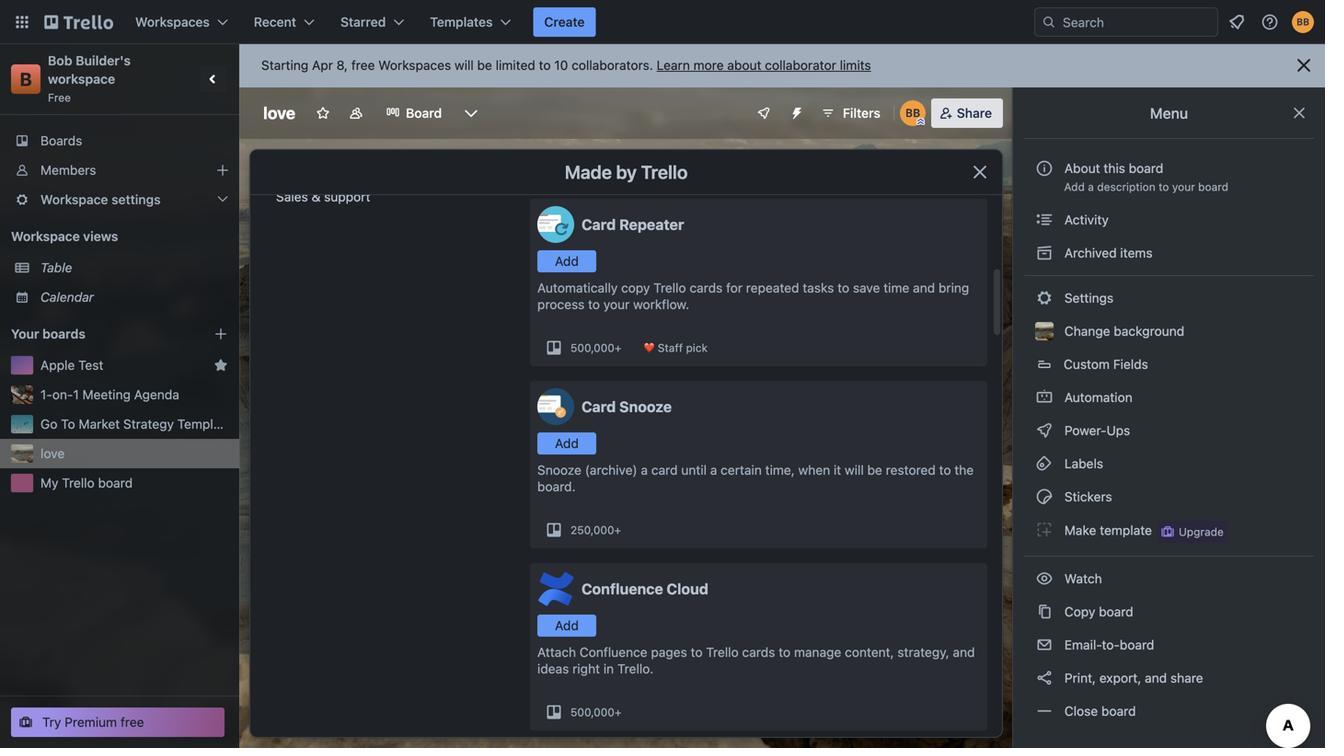 Task type: describe. For each thing, give the bounding box(es) containing it.
0 horizontal spatial a
[[641, 463, 648, 478]]

meeting
[[82, 387, 131, 402]]

add button for card repeater
[[538, 250, 597, 273]]

make
[[1065, 523, 1097, 538]]

1
[[73, 387, 79, 402]]

automatically copy trello cards for repeated tasks to save time and bring process to your workflow.
[[538, 280, 970, 312]]

0 vertical spatial bob builder (bobbuilder40) image
[[1293, 11, 1315, 33]]

print, export, and share link
[[1025, 664, 1315, 693]]

go to market strategy template link
[[41, 415, 232, 434]]

card snooze
[[582, 398, 672, 416]]

10
[[555, 58, 568, 73]]

collaborators.
[[572, 58, 653, 73]]

free inside 'button'
[[121, 715, 144, 730]]

members link
[[0, 156, 239, 185]]

1 horizontal spatial workspaces
[[379, 58, 451, 73]]

limited
[[496, 58, 536, 73]]

attach confluence pages to trello cards to manage content, strategy, and ideas right in trello.
[[538, 645, 975, 677]]

add button for card snooze
[[538, 433, 597, 455]]

agenda
[[134, 387, 179, 402]]

sm image for activity
[[1036, 211, 1054, 229]]

stickers
[[1061, 489, 1113, 504]]

board
[[406, 105, 442, 121]]

workflow.
[[633, 297, 690, 312]]

staff
[[658, 342, 683, 354]]

template
[[1100, 523, 1153, 538]]

sm image for email-to-board
[[1036, 636, 1054, 655]]

recent button
[[243, 7, 326, 37]]

content,
[[845, 645, 894, 660]]

trello inside attach confluence pages to trello cards to manage content, strategy, and ideas right in trello.
[[706, 645, 739, 660]]

recent
[[254, 14, 296, 29]]

will inside snooze (archive) a card until a certain time, when it will be restored to the board.
[[845, 463, 864, 478]]

calendar
[[41, 290, 94, 305]]

+ for confluence
[[615, 706, 622, 719]]

sales
[[276, 189, 308, 204]]

email-to-board
[[1061, 638, 1155, 653]]

Search field
[[1057, 8, 1218, 36]]

and for cloud
[[953, 645, 975, 660]]

filters button
[[816, 99, 886, 128]]

export,
[[1100, 671, 1142, 686]]

1-on-1 meeting agenda
[[41, 387, 179, 402]]

star or unstar board image
[[316, 106, 331, 121]]

workspace settings button
[[0, 185, 239, 215]]

boards
[[42, 326, 85, 342]]

starred
[[341, 14, 386, 29]]

1 500,000 + from the top
[[571, 342, 622, 354]]

be inside snooze (archive) a card until a certain time, when it will be restored to the board.
[[868, 463, 883, 478]]

apr
[[312, 58, 333, 73]]

apple test
[[41, 358, 103, 373]]

automation link
[[1025, 383, 1315, 412]]

trello right by
[[641, 161, 688, 183]]

my trello board link
[[41, 474, 228, 493]]

menu
[[1151, 104, 1189, 122]]

b
[[20, 68, 32, 90]]

board up 'to-'
[[1099, 604, 1134, 620]]

it
[[834, 463, 842, 478]]

search image
[[1042, 15, 1057, 29]]

0 vertical spatial free
[[351, 58, 375, 73]]

market
[[79, 417, 120, 432]]

ideas
[[538, 661, 569, 677]]

❤️ staff pick
[[644, 342, 708, 354]]

for
[[726, 280, 743, 296]]

boards link
[[0, 126, 239, 156]]

power-ups
[[1061, 423, 1134, 438]]

watch
[[1061, 571, 1106, 586]]

share button
[[931, 99, 1003, 128]]

by
[[616, 161, 637, 183]]

board up description
[[1129, 161, 1164, 176]]

cards inside attach confluence pages to trello cards to manage content, strategy, and ideas right in trello.
[[742, 645, 776, 660]]

templates
[[430, 14, 493, 29]]

1 500,000 from the top
[[571, 342, 615, 354]]

250,000 +
[[571, 524, 621, 537]]

add inside about this board add a description to your board
[[1065, 180, 1085, 193]]

when
[[799, 463, 831, 478]]

250,000
[[571, 524, 615, 537]]

2 500,000 from the top
[[571, 706, 615, 719]]

to inside snooze (archive) a card until a certain time, when it will be restored to the board.
[[940, 463, 951, 478]]

archived items
[[1061, 245, 1153, 261]]

upgrade
[[1179, 526, 1224, 539]]

ups
[[1107, 423, 1131, 438]]

automation
[[1061, 390, 1133, 405]]

board down "love" link
[[98, 475, 133, 491]]

stickers link
[[1025, 482, 1315, 512]]

1-on-1 meeting agenda link
[[41, 386, 228, 404]]

add board image
[[214, 327, 228, 342]]

copy
[[1065, 604, 1096, 620]]

to left manage
[[779, 645, 791, 660]]

apple
[[41, 358, 75, 373]]

your boards
[[11, 326, 85, 342]]

0 horizontal spatial love
[[41, 446, 65, 461]]

add for confluence cloud
[[555, 618, 579, 633]]

repeater
[[620, 216, 685, 233]]

trello inside automatically copy trello cards for repeated tasks to save time and bring process to your workflow.
[[654, 280, 686, 296]]

card
[[652, 463, 678, 478]]

support
[[324, 189, 371, 204]]

2 500,000 + from the top
[[571, 706, 622, 719]]

board up activity link
[[1199, 180, 1229, 193]]

views
[[83, 229, 118, 244]]

card for card repeater
[[582, 216, 616, 233]]

sm image for make template
[[1036, 521, 1054, 539]]

settings
[[112, 192, 161, 207]]

test
[[78, 358, 103, 373]]

workspace settings
[[41, 192, 161, 207]]

learn
[[657, 58, 690, 73]]

to left 10
[[539, 58, 551, 73]]

customize views image
[[462, 104, 481, 122]]

love link
[[41, 445, 228, 463]]

board inside 'link'
[[1102, 704, 1137, 719]]

workspace navigation collapse icon image
[[201, 66, 226, 92]]

1 horizontal spatial a
[[710, 463, 717, 478]]

my trello board
[[41, 475, 133, 491]]

print, export, and share
[[1061, 671, 1204, 686]]

print,
[[1065, 671, 1096, 686]]

power-
[[1065, 423, 1107, 438]]

and for repeater
[[913, 280, 935, 296]]

share
[[1171, 671, 1204, 686]]

open information menu image
[[1261, 13, 1280, 31]]

made by trello
[[565, 161, 688, 183]]

to down automatically
[[588, 297, 600, 312]]

board up print, export, and share
[[1120, 638, 1155, 653]]

copy
[[621, 280, 650, 296]]

primary element
[[0, 0, 1326, 44]]

sm image for print, export, and share
[[1036, 669, 1054, 688]]

sm image for labels
[[1036, 455, 1054, 473]]

1-
[[41, 387, 52, 402]]

love inside board name text field
[[263, 103, 296, 123]]

template
[[177, 417, 232, 432]]



Task type: locate. For each thing, give the bounding box(es) containing it.
sm image for archived items
[[1036, 244, 1054, 262]]

add
[[1065, 180, 1085, 193], [555, 254, 579, 269], [555, 436, 579, 451], [555, 618, 579, 633]]

a left card
[[641, 463, 648, 478]]

4 sm image from the top
[[1036, 521, 1054, 539]]

0 notifications image
[[1226, 11, 1248, 33]]

back to home image
[[44, 7, 113, 37]]

automation image
[[783, 99, 808, 124]]

free
[[351, 58, 375, 73], [121, 715, 144, 730]]

0 horizontal spatial bob builder (bobbuilder40) image
[[900, 100, 926, 126]]

1 vertical spatial your
[[604, 297, 630, 312]]

be left restored
[[868, 463, 883, 478]]

power-ups link
[[1025, 416, 1315, 446]]

sm image for copy board
[[1036, 603, 1054, 621]]

sm image
[[1036, 388, 1054, 407], [1036, 422, 1054, 440], [1036, 488, 1054, 506], [1036, 521, 1054, 539], [1036, 570, 1054, 588], [1036, 603, 1054, 621], [1036, 669, 1054, 688], [1036, 702, 1054, 721]]

0 vertical spatial snooze
[[620, 398, 672, 416]]

in
[[604, 661, 614, 677]]

4 sm image from the top
[[1036, 455, 1054, 473]]

to inside about this board add a description to your board
[[1159, 180, 1170, 193]]

fields
[[1114, 357, 1149, 372]]

1 vertical spatial workspace
[[11, 229, 80, 244]]

archived
[[1065, 245, 1117, 261]]

1 vertical spatial +
[[615, 524, 621, 537]]

add for card snooze
[[555, 436, 579, 451]]

add up board.
[[555, 436, 579, 451]]

create button
[[533, 7, 596, 37]]

change background
[[1061, 324, 1185, 339]]

and right time
[[913, 280, 935, 296]]

1 horizontal spatial cards
[[742, 645, 776, 660]]

bob builder (bobbuilder40) image right open information menu image
[[1293, 11, 1315, 33]]

1 horizontal spatial will
[[845, 463, 864, 478]]

your inside automatically copy trello cards for repeated tasks to save time and bring process to your workflow.
[[604, 297, 630, 312]]

1 horizontal spatial love
[[263, 103, 296, 123]]

1 vertical spatial 500,000
[[571, 706, 615, 719]]

sm image left labels
[[1036, 455, 1054, 473]]

add button up attach
[[538, 615, 597, 637]]

apple test link
[[41, 356, 206, 375]]

bob builder (bobbuilder40) image right "filters"
[[900, 100, 926, 126]]

custom fields button
[[1025, 350, 1315, 379]]

sm image left automation
[[1036, 388, 1054, 407]]

0 vertical spatial workspaces
[[135, 14, 210, 29]]

sm image left close
[[1036, 702, 1054, 721]]

close board link
[[1025, 697, 1315, 726]]

attach
[[538, 645, 576, 660]]

free
[[48, 91, 71, 104]]

bob
[[48, 53, 72, 68]]

workspace down members
[[41, 192, 108, 207]]

to right pages
[[691, 645, 703, 660]]

0 vertical spatial workspace
[[41, 192, 108, 207]]

sm image inside the watch link
[[1036, 570, 1054, 588]]

snooze down ❤️
[[620, 398, 672, 416]]

1 vertical spatial confluence
[[580, 645, 648, 660]]

to
[[61, 417, 75, 432]]

1 vertical spatial free
[[121, 715, 144, 730]]

tasks
[[803, 280, 834, 296]]

sm image inside the "email-to-board" link
[[1036, 636, 1054, 655]]

confluence cloud
[[582, 580, 709, 598]]

add up attach
[[555, 618, 579, 633]]

starting apr 8, free workspaces will be limited to 10 collaborators. learn more about collaborator limits
[[261, 58, 872, 73]]

sm image inside copy board link
[[1036, 603, 1054, 621]]

about
[[728, 58, 762, 73]]

boards
[[41, 133, 82, 148]]

3 add button from the top
[[538, 615, 597, 637]]

0 horizontal spatial be
[[477, 58, 492, 73]]

1 horizontal spatial your
[[1173, 180, 1196, 193]]

0 horizontal spatial cards
[[690, 280, 723, 296]]

5 sm image from the top
[[1036, 570, 1054, 588]]

free right premium
[[121, 715, 144, 730]]

2 + from the top
[[615, 524, 621, 537]]

to-
[[1102, 638, 1120, 653]]

0 vertical spatial add button
[[538, 250, 597, 273]]

to left save
[[838, 280, 850, 296]]

sm image for settings
[[1036, 289, 1054, 307]]

bob builder's workspace link
[[48, 53, 134, 87]]

0 vertical spatial be
[[477, 58, 492, 73]]

sm image for power-ups
[[1036, 422, 1054, 440]]

2 add button from the top
[[538, 433, 597, 455]]

right
[[573, 661, 600, 677]]

archived items link
[[1025, 238, 1315, 268]]

+ down (archive)
[[615, 524, 621, 537]]

1 vertical spatial add button
[[538, 433, 597, 455]]

workspace for workspace views
[[11, 229, 80, 244]]

activity
[[1061, 212, 1109, 227]]

sm image left print,
[[1036, 669, 1054, 688]]

copy board link
[[1025, 597, 1315, 627]]

0 horizontal spatial and
[[913, 280, 935, 296]]

6 sm image from the top
[[1036, 603, 1054, 621]]

sm image left copy
[[1036, 603, 1054, 621]]

love up my
[[41, 446, 65, 461]]

1 sm image from the top
[[1036, 211, 1054, 229]]

be left limited
[[477, 58, 492, 73]]

confluence down 250,000 +
[[582, 580, 663, 598]]

0 horizontal spatial snooze
[[538, 463, 582, 478]]

upgrade button
[[1157, 521, 1228, 543]]

a
[[1088, 180, 1094, 193], [641, 463, 648, 478], [710, 463, 717, 478]]

0 horizontal spatial free
[[121, 715, 144, 730]]

this
[[1104, 161, 1126, 176]]

board link
[[375, 99, 453, 128]]

bob builder (bobbuilder40) image
[[1293, 11, 1315, 33], [900, 100, 926, 126]]

workspace for workspace settings
[[41, 192, 108, 207]]

1 horizontal spatial bob builder (bobbuilder40) image
[[1293, 11, 1315, 33]]

snooze (archive) a card until a certain time, when it will be restored to the board.
[[538, 463, 974, 494]]

workspaces up board link
[[379, 58, 451, 73]]

2 card from the top
[[582, 398, 616, 416]]

0 horizontal spatial will
[[455, 58, 474, 73]]

1 horizontal spatial snooze
[[620, 398, 672, 416]]

change
[[1065, 324, 1111, 339]]

strategy,
[[898, 645, 950, 660]]

add button
[[538, 250, 597, 273], [538, 433, 597, 455], [538, 615, 597, 637]]

a down the about
[[1088, 180, 1094, 193]]

sm image inside 'close board' 'link'
[[1036, 702, 1054, 721]]

description
[[1098, 180, 1156, 193]]

starred icon image
[[214, 358, 228, 373]]

snooze up board.
[[538, 463, 582, 478]]

card for card snooze
[[582, 398, 616, 416]]

bob builder's workspace free
[[48, 53, 134, 104]]

labels
[[1061, 456, 1104, 471]]

1 vertical spatial bob builder (bobbuilder40) image
[[900, 100, 926, 126]]

trello right my
[[62, 475, 95, 491]]

trello right pages
[[706, 645, 739, 660]]

sm image left stickers at bottom
[[1036, 488, 1054, 506]]

workspace visible image
[[349, 106, 364, 121]]

sm image inside power-ups link
[[1036, 422, 1054, 440]]

0 vertical spatial 500,000
[[571, 342, 615, 354]]

workspaces up workspace navigation collapse icon
[[135, 14, 210, 29]]

time,
[[766, 463, 795, 478]]

add for card repeater
[[555, 254, 579, 269]]

table link
[[41, 259, 228, 277]]

will right it
[[845, 463, 864, 478]]

learn more about collaborator limits link
[[657, 58, 872, 73]]

sm image left make
[[1036, 521, 1054, 539]]

limits
[[840, 58, 872, 73]]

sm image inside stickers link
[[1036, 488, 1054, 506]]

sm image inside activity link
[[1036, 211, 1054, 229]]

b link
[[11, 64, 41, 94]]

snooze inside snooze (archive) a card until a certain time, when it will be restored to the board.
[[538, 463, 582, 478]]

and right strategy,
[[953, 645, 975, 660]]

starred button
[[330, 7, 415, 37]]

labels link
[[1025, 449, 1315, 479]]

confluence up in
[[580, 645, 648, 660]]

2 horizontal spatial a
[[1088, 180, 1094, 193]]

card up (archive)
[[582, 398, 616, 416]]

0 vertical spatial card
[[582, 216, 616, 233]]

sm image left watch
[[1036, 570, 1054, 588]]

sm image left settings
[[1036, 289, 1054, 307]]

your boards with 5 items element
[[11, 323, 186, 345]]

2 sm image from the top
[[1036, 422, 1054, 440]]

cards inside automatically copy trello cards for repeated tasks to save time and bring process to your workflow.
[[690, 280, 723, 296]]

and left share
[[1145, 671, 1167, 686]]

workspace views
[[11, 229, 118, 244]]

sm image inside print, export, and share link
[[1036, 669, 1054, 688]]

share
[[957, 105, 992, 121]]

Board name text field
[[254, 99, 305, 128]]

workspace up table
[[11, 229, 80, 244]]

time
[[884, 280, 910, 296]]

members
[[41, 162, 96, 178]]

0 vertical spatial your
[[1173, 180, 1196, 193]]

add button up automatically
[[538, 250, 597, 273]]

500,000 down right
[[571, 706, 615, 719]]

500,000 + down right
[[571, 706, 622, 719]]

workspace
[[48, 71, 115, 87]]

free right 8,
[[351, 58, 375, 73]]

1 card from the top
[[582, 216, 616, 233]]

1 add button from the top
[[538, 250, 597, 273]]

pages
[[651, 645, 687, 660]]

repeated
[[746, 280, 800, 296]]

filters
[[843, 105, 881, 121]]

2 sm image from the top
[[1036, 244, 1054, 262]]

to left the
[[940, 463, 951, 478]]

2 horizontal spatial and
[[1145, 671, 1167, 686]]

and inside attach confluence pages to trello cards to manage content, strategy, and ideas right in trello.
[[953, 645, 975, 660]]

1 horizontal spatial and
[[953, 645, 975, 660]]

8,
[[337, 58, 348, 73]]

add down the about
[[1065, 180, 1085, 193]]

board down the "export,"
[[1102, 704, 1137, 719]]

sm image inside archived items link
[[1036, 244, 1054, 262]]

pick
[[686, 342, 708, 354]]

3 sm image from the top
[[1036, 488, 1054, 506]]

&
[[312, 189, 321, 204]]

1 vertical spatial and
[[953, 645, 975, 660]]

custom fields
[[1064, 357, 1149, 372]]

❤️
[[644, 342, 655, 354]]

3 + from the top
[[615, 706, 622, 719]]

500,000
[[571, 342, 615, 354], [571, 706, 615, 719]]

cards left manage
[[742, 645, 776, 660]]

workspaces inside dropdown button
[[135, 14, 210, 29]]

your inside about this board add a description to your board
[[1173, 180, 1196, 193]]

to up activity link
[[1159, 180, 1170, 193]]

0 vertical spatial confluence
[[582, 580, 663, 598]]

try premium free button
[[11, 708, 225, 737]]

+ for card
[[615, 524, 621, 537]]

workspaces button
[[124, 7, 239, 37]]

sm image inside automation 'link'
[[1036, 388, 1054, 407]]

try premium free
[[42, 715, 144, 730]]

trello up workflow.
[[654, 280, 686, 296]]

sm image inside labels link
[[1036, 455, 1054, 473]]

try
[[42, 715, 61, 730]]

and inside automatically copy trello cards for repeated tasks to save time and bring process to your workflow.
[[913, 280, 935, 296]]

1 vertical spatial workspaces
[[379, 58, 451, 73]]

3 sm image from the top
[[1036, 289, 1054, 307]]

sm image for watch
[[1036, 570, 1054, 588]]

will down templates
[[455, 58, 474, 73]]

0 horizontal spatial your
[[604, 297, 630, 312]]

(archive)
[[585, 463, 638, 478]]

your down copy
[[604, 297, 630, 312]]

1 sm image from the top
[[1036, 388, 1054, 407]]

change background link
[[1025, 317, 1315, 346]]

power ups image
[[757, 106, 771, 121]]

0 vertical spatial 500,000 +
[[571, 342, 622, 354]]

500,000 down process
[[571, 342, 615, 354]]

sm image for close board
[[1036, 702, 1054, 721]]

confluence
[[582, 580, 663, 598], [580, 645, 648, 660]]

a inside about this board add a description to your board
[[1088, 180, 1094, 193]]

add up automatically
[[555, 254, 579, 269]]

add button up board.
[[538, 433, 597, 455]]

0 vertical spatial will
[[455, 58, 474, 73]]

sm image for automation
[[1036, 388, 1054, 407]]

1 vertical spatial cards
[[742, 645, 776, 660]]

0 vertical spatial +
[[615, 342, 622, 354]]

5 sm image from the top
[[1036, 636, 1054, 655]]

board
[[1129, 161, 1164, 176], [1199, 180, 1229, 193], [98, 475, 133, 491], [1099, 604, 1134, 620], [1120, 638, 1155, 653], [1102, 704, 1137, 719]]

0 horizontal spatial workspaces
[[135, 14, 210, 29]]

1 vertical spatial be
[[868, 463, 883, 478]]

cards left for
[[690, 280, 723, 296]]

1 vertical spatial snooze
[[538, 463, 582, 478]]

card left repeater
[[582, 216, 616, 233]]

1 + from the top
[[615, 342, 622, 354]]

a right the until
[[710, 463, 717, 478]]

made
[[565, 161, 612, 183]]

restored
[[886, 463, 936, 478]]

2 vertical spatial +
[[615, 706, 622, 719]]

0 vertical spatial love
[[263, 103, 296, 123]]

close board
[[1061, 704, 1137, 719]]

sm image left archived
[[1036, 244, 1054, 262]]

1 vertical spatial card
[[582, 398, 616, 416]]

sm image left power-
[[1036, 422, 1054, 440]]

1 vertical spatial 500,000 +
[[571, 706, 622, 719]]

close
[[1065, 704, 1098, 719]]

sm image left the email- on the right bottom of the page
[[1036, 636, 1054, 655]]

calendar link
[[41, 288, 228, 307]]

1 horizontal spatial be
[[868, 463, 883, 478]]

confluence inside attach confluence pages to trello cards to manage content, strategy, and ideas right in trello.
[[580, 645, 648, 660]]

1 vertical spatial love
[[41, 446, 65, 461]]

go to market strategy template
[[41, 417, 232, 432]]

this member is an admin of this board. image
[[917, 118, 925, 126]]

settings link
[[1025, 284, 1315, 313]]

8 sm image from the top
[[1036, 702, 1054, 721]]

1 horizontal spatial free
[[351, 58, 375, 73]]

love left star or unstar board image at the top left of the page
[[263, 103, 296, 123]]

sm image inside settings link
[[1036, 289, 1054, 307]]

sm image left activity on the top of the page
[[1036, 211, 1054, 229]]

+ left ❤️
[[615, 342, 622, 354]]

save
[[853, 280, 880, 296]]

trello
[[641, 161, 688, 183], [654, 280, 686, 296], [62, 475, 95, 491], [706, 645, 739, 660]]

your up activity link
[[1173, 180, 1196, 193]]

0 vertical spatial cards
[[690, 280, 723, 296]]

more
[[694, 58, 724, 73]]

1 vertical spatial will
[[845, 463, 864, 478]]

0 vertical spatial and
[[913, 280, 935, 296]]

2 vertical spatial and
[[1145, 671, 1167, 686]]

sm image
[[1036, 211, 1054, 229], [1036, 244, 1054, 262], [1036, 289, 1054, 307], [1036, 455, 1054, 473], [1036, 636, 1054, 655]]

process
[[538, 297, 585, 312]]

+ down trello.
[[615, 706, 622, 719]]

7 sm image from the top
[[1036, 669, 1054, 688]]

workspace inside dropdown button
[[41, 192, 108, 207]]

add button for confluence cloud
[[538, 615, 597, 637]]

2 vertical spatial add button
[[538, 615, 597, 637]]

sm image for stickers
[[1036, 488, 1054, 506]]

500,000 + left ❤️
[[571, 342, 622, 354]]

sales & support
[[276, 189, 371, 204]]



Task type: vqa. For each thing, say whether or not it's contained in the screenshot.
PREMIUM
yes



